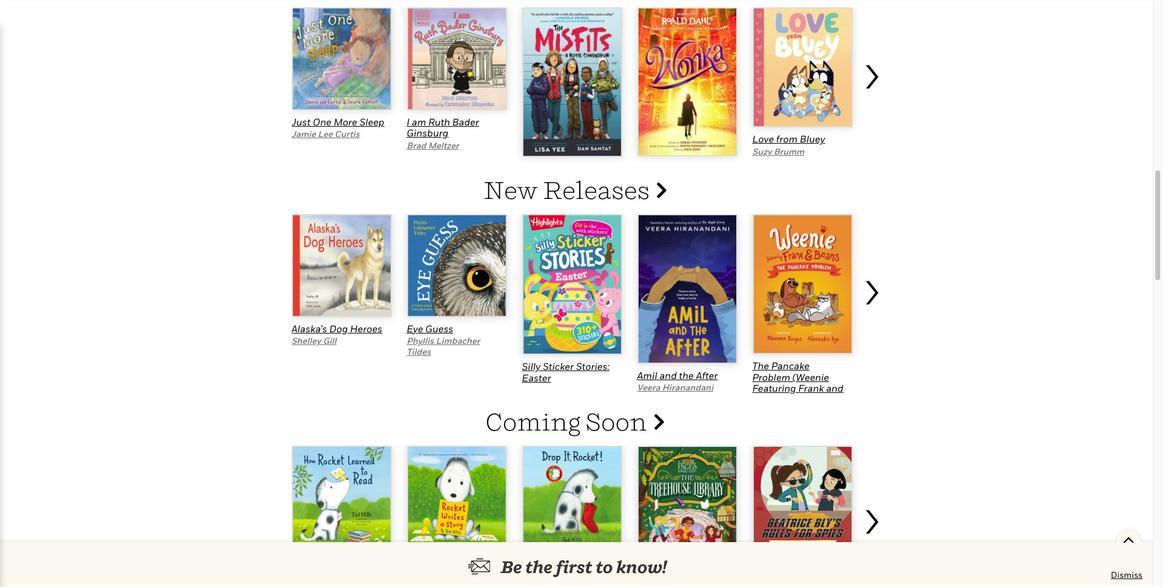 Task type: describe. For each thing, give the bounding box(es) containing it.
just one more sleep link
[[292, 116, 385, 128]]

bader
[[453, 116, 479, 128]]

love from bluey image
[[753, 7, 853, 128]]

drop it, rocket! link
[[522, 554, 591, 567]]

am
[[412, 116, 426, 128]]

dog
[[329, 323, 348, 335]]

the pancake problem (weenie featuring frank and beans book #2) link
[[753, 360, 844, 406]]

after
[[696, 370, 718, 382]]

coming
[[486, 407, 581, 436]]

shelley
[[292, 336, 321, 346]]

i
[[407, 116, 410, 128]]

wonka image
[[637, 7, 738, 156]]

tildes
[[407, 347, 431, 357]]

alaska's
[[292, 323, 327, 335]]

silly sticker stories: easter link
[[522, 361, 610, 384]]

lee
[[318, 129, 333, 139]]

dismiss
[[1111, 570, 1143, 580]]

more
[[334, 116, 357, 128]]

brad
[[407, 140, 426, 150]]

love
[[753, 133, 774, 145]]

i am ruth bader ginsburg brad meltzer
[[407, 116, 479, 150]]

to
[[596, 557, 613, 577]]

the inside amil and the after veera hiranandani
[[679, 370, 694, 382]]

eye guess phyllis limbacher tildes
[[407, 323, 480, 357]]

coming soon
[[486, 407, 653, 436]]

› link for coming soon
[[862, 481, 886, 587]]

how rocket learned to read image
[[292, 446, 392, 549]]

brad meltzer link
[[407, 140, 459, 150]]

brumm
[[774, 146, 805, 156]]

new releases
[[484, 175, 655, 204]]

drop it, rocket! tad hills
[[522, 554, 591, 578]]

1 › link from the top
[[862, 36, 886, 162]]

pancake
[[772, 360, 810, 372]]

heroes
[[350, 323, 382, 335]]

just one more sleep jamie lee curtis
[[292, 116, 385, 139]]

the misfits #1: a royal conundrum image
[[522, 7, 622, 157]]

ginsburg
[[407, 127, 449, 139]]

love from bluey link
[[753, 133, 825, 145]]

and inside the pancake problem (weenie featuring frank and beans book #2)
[[827, 382, 844, 394]]

one
[[313, 116, 332, 128]]

eye guess image
[[407, 214, 507, 317]]

tad
[[522, 567, 537, 578]]

releases
[[543, 175, 650, 204]]

hills
[[539, 567, 557, 578]]

be the first to know!
[[501, 557, 667, 577]]

stories:
[[576, 361, 610, 373]]

ruth
[[428, 116, 450, 128]]

rocket writes a story
[[407, 554, 476, 578]]

tad hills link
[[522, 567, 557, 578]]

just
[[292, 116, 311, 128]]

alaska's dog heroes link
[[292, 323, 382, 335]]

the pancake problem (weenie featuring frank and beans book #2) image
[[753, 214, 853, 355]]

the
[[753, 360, 769, 372]]

(weenie
[[793, 371, 829, 383]]

love from bluey suzy brumm
[[753, 133, 825, 156]]

just one more sleep image
[[292, 7, 392, 110]]

amil and the after veera hiranandani
[[637, 370, 718, 393]]

it,
[[547, 554, 555, 567]]

rocket writes a story link
[[407, 554, 476, 578]]

rocket!
[[557, 554, 591, 567]]

be
[[501, 557, 522, 577]]

curtis
[[335, 129, 360, 139]]

phyllis
[[407, 336, 434, 346]]

› for coming soon
[[862, 487, 882, 545]]

wonka
[[637, 162, 668, 174]]

eye
[[407, 323, 423, 335]]



Task type: vqa. For each thing, say whether or not it's contained in the screenshot.


Task type: locate. For each thing, give the bounding box(es) containing it.
0 horizontal spatial and
[[660, 370, 677, 382]]

jamie
[[292, 129, 316, 139]]

limbacher
[[436, 336, 480, 346]]

wonka link
[[637, 162, 668, 174]]

know!
[[616, 557, 667, 577]]

› link for new releases
[[862, 252, 886, 394]]

i am ruth bader ginsburg image
[[407, 7, 507, 110]]

silly sticker stories: easter
[[522, 361, 610, 384]]

› link
[[862, 36, 886, 162], [862, 252, 886, 394], [862, 481, 886, 587]]

and inside amil and the after veera hiranandani
[[660, 370, 677, 382]]

easter
[[522, 372, 551, 384]]

veera
[[637, 383, 661, 393]]

1 › from the top
[[862, 42, 882, 100]]

1 vertical spatial ›
[[862, 257, 882, 315]]

eye guess link
[[407, 323, 453, 335]]

suzy brumm link
[[753, 146, 805, 156]]

amil and the after link
[[637, 370, 718, 382]]

›
[[862, 42, 882, 100], [862, 257, 882, 315], [862, 487, 882, 545]]

phyllis limbacher tildes link
[[407, 336, 480, 357]]

› for new releases
[[862, 257, 882, 315]]

silly sticker stories: easter image
[[522, 214, 622, 355]]

alaska's dog heroes shelley gill
[[292, 323, 382, 346]]

suzy
[[753, 146, 772, 156]]

first
[[556, 557, 593, 577]]

jamie lee curtis link
[[292, 129, 360, 139]]

featuring
[[753, 382, 796, 394]]

0 vertical spatial › link
[[862, 36, 886, 162]]

0 vertical spatial and
[[660, 370, 677, 382]]

a
[[471, 554, 476, 567]]

1 vertical spatial the
[[526, 557, 553, 577]]

2 › link from the top
[[862, 252, 886, 394]]

amil
[[637, 370, 658, 382]]

from
[[776, 133, 798, 145]]

coming soon link
[[486, 407, 664, 436]]

gill
[[323, 336, 337, 346]]

1 vertical spatial › link
[[862, 252, 886, 394]]

3 › from the top
[[862, 487, 882, 545]]

silly
[[522, 361, 541, 373]]

frank
[[799, 382, 824, 394]]

#2)
[[808, 393, 823, 406]]

3 › link from the top
[[862, 481, 886, 587]]

guess
[[426, 323, 453, 335]]

rocket writes a story image
[[407, 446, 507, 549]]

2 vertical spatial ›
[[862, 487, 882, 545]]

shelley gill link
[[292, 336, 337, 346]]

dismiss link
[[1111, 569, 1143, 581]]

veera hiranandani link
[[637, 383, 714, 393]]

beans
[[753, 393, 781, 406]]

the pancake problem (weenie featuring frank and beans book #2)
[[753, 360, 844, 406]]

2 vertical spatial › link
[[862, 481, 886, 587]]

hiranandani
[[662, 383, 714, 393]]

drop
[[522, 554, 544, 567]]

drop it, rocket! image
[[522, 446, 622, 549]]

beatrice bly's rules for spies 2: mystery goo image
[[753, 446, 853, 568]]

rocket
[[407, 554, 438, 567]]

bluey
[[800, 133, 825, 145]]

writes
[[440, 554, 468, 567]]

soon
[[586, 407, 648, 436]]

sleep
[[360, 116, 385, 128]]

2 › from the top
[[862, 257, 882, 315]]

1 horizontal spatial and
[[827, 382, 844, 394]]

1 horizontal spatial the
[[679, 370, 694, 382]]

new releases link
[[484, 175, 667, 204]]

pages & co.: the treehouse library image
[[637, 446, 738, 587]]

i am ruth bader ginsburg link
[[407, 116, 479, 139]]

expand/collapse sign up banner image
[[1123, 530, 1135, 549]]

story
[[407, 566, 431, 578]]

0 horizontal spatial the
[[526, 557, 553, 577]]

0 vertical spatial ›
[[862, 42, 882, 100]]

new
[[484, 175, 538, 204]]

problem
[[753, 371, 791, 383]]

0 vertical spatial the
[[679, 370, 694, 382]]

meltzer
[[428, 140, 459, 150]]

1 vertical spatial and
[[827, 382, 844, 394]]

and right #2)
[[827, 382, 844, 394]]

the
[[679, 370, 694, 382], [526, 557, 553, 577]]

and up the "veera hiranandani" link
[[660, 370, 677, 382]]

sticker
[[543, 361, 574, 373]]

alaska's dog heroes image
[[292, 214, 392, 317]]

book
[[783, 393, 806, 406]]

amil and the after image
[[637, 214, 738, 364]]



